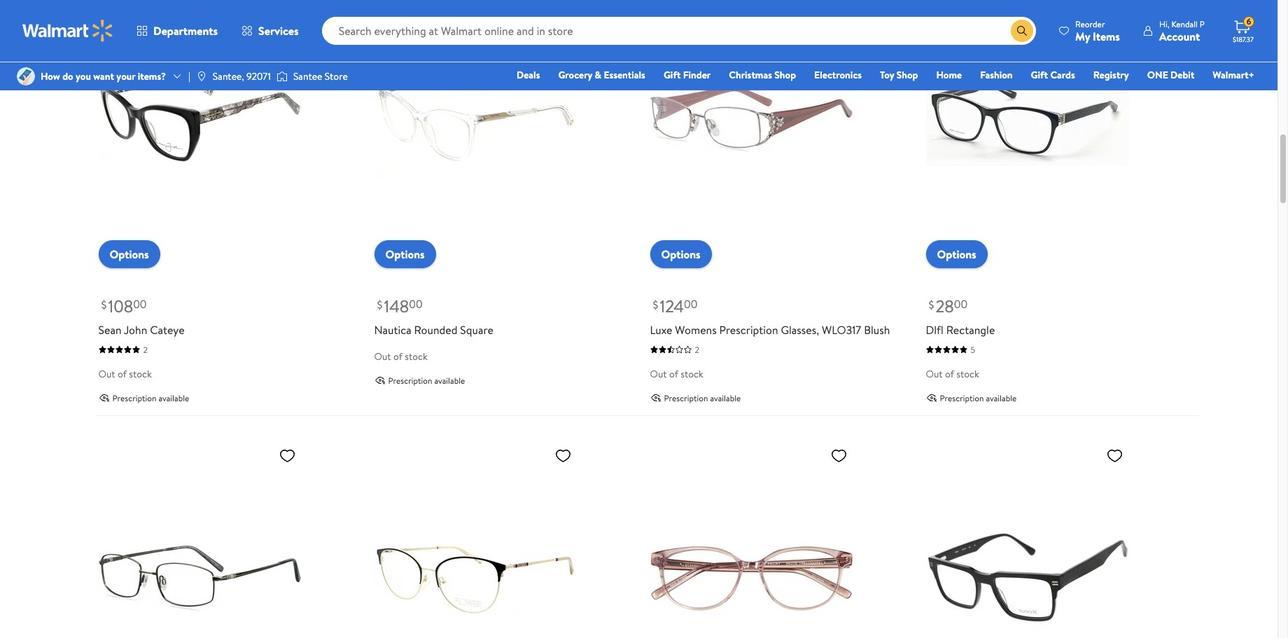 Task type: locate. For each thing, give the bounding box(es) containing it.
3 $ from the left
[[653, 297, 659, 312]]

options link up $ 108 00
[[98, 240, 160, 268]]

00 for 124
[[684, 296, 698, 312]]

options
[[110, 246, 149, 262], [386, 246, 425, 262], [662, 246, 701, 262], [938, 246, 977, 262]]

prescription available down womens
[[664, 392, 741, 404]]

$ inside $ 108 00
[[101, 297, 107, 312]]

options for 28
[[938, 246, 977, 262]]

Search search field
[[322, 17, 1037, 45]]

prescription for 28
[[940, 392, 984, 404]]

shop
[[775, 68, 796, 82], [897, 68, 919, 82]]

00 inside $ 148 00
[[409, 296, 423, 312]]

womens
[[675, 322, 717, 337]]

0 horizontal spatial prescription available image
[[98, 392, 110, 404]]

prescription
[[720, 322, 779, 337], [388, 374, 433, 386], [112, 392, 157, 404], [664, 392, 708, 404], [940, 392, 984, 404]]

Walmart Site-Wide search field
[[322, 17, 1037, 45]]

shop right "toy" at the top of the page
[[897, 68, 919, 82]]

00
[[133, 296, 147, 312], [409, 296, 423, 312], [684, 296, 698, 312], [954, 296, 968, 312]]

available for 28
[[986, 392, 1017, 404]]

out of stock
[[374, 349, 428, 363], [98, 367, 152, 381], [650, 367, 704, 381], [926, 367, 980, 381]]

00 up "nautica rounded square"
[[409, 296, 423, 312]]

prescription for 108
[[112, 392, 157, 404]]

prescription for 124
[[664, 392, 708, 404]]

prescription available down sean john cateye
[[112, 392, 189, 404]]

1 2 from the left
[[143, 344, 148, 356]]

options link up $ 28 00
[[926, 240, 988, 268]]

of down sean
[[118, 367, 127, 381]]

2
[[143, 344, 148, 356], [695, 344, 700, 356]]

christmas
[[729, 68, 773, 82]]

you
[[76, 69, 91, 83]]

4 options link from the left
[[926, 240, 988, 268]]

hi, kendall p account
[[1160, 18, 1205, 44]]

of
[[394, 349, 403, 363], [118, 367, 127, 381], [670, 367, 679, 381], [946, 367, 955, 381]]

stock
[[405, 349, 428, 363], [129, 367, 152, 381], [681, 367, 704, 381], [957, 367, 980, 381]]

options link up $ 124 00
[[650, 240, 712, 268]]

prescription left the glasses,
[[720, 322, 779, 337]]

prescription available down 5
[[940, 392, 1017, 404]]

148
[[384, 294, 409, 318]]

add to favorites list, hurley square image
[[1107, 447, 1124, 464]]

reorder
[[1076, 18, 1106, 30]]

$ inside $ 148 00
[[377, 297, 383, 312]]

00 inside $ 28 00
[[954, 296, 968, 312]]

out of stock down luxe
[[650, 367, 704, 381]]

gift left cards
[[1031, 68, 1049, 82]]

2 down sean john cateye
[[143, 344, 148, 356]]

santee,
[[213, 69, 244, 83]]

0 horizontal spatial 2
[[143, 344, 148, 356]]

1 horizontal spatial  image
[[277, 69, 288, 83]]

finder
[[683, 68, 711, 82]]

want
[[93, 69, 114, 83]]

p
[[1200, 18, 1205, 30]]

2 00 from the left
[[409, 296, 423, 312]]

1 horizontal spatial gift
[[1031, 68, 1049, 82]]

options link
[[98, 240, 160, 268], [374, 240, 436, 268], [650, 240, 712, 268], [926, 240, 988, 268]]

1 vertical spatial prescription available image
[[926, 392, 938, 404]]

$187.37
[[1233, 34, 1254, 44]]

00 inside $ 108 00
[[133, 296, 147, 312]]

john
[[124, 322, 147, 337]]

2 gift from the left
[[1031, 68, 1049, 82]]

nautica rounded square image
[[374, 0, 577, 257]]

of down dlfl rectangle
[[946, 367, 955, 381]]

out of stock down nautica
[[374, 349, 428, 363]]

0 horizontal spatial gift
[[664, 68, 681, 82]]

$ 108 00
[[101, 294, 147, 318]]

 image left how
[[17, 67, 35, 85]]

stock down sean john cateye
[[129, 367, 152, 381]]

options up $ 148 00
[[386, 246, 425, 262]]

of down luxe
[[670, 367, 679, 381]]

available for 108
[[159, 392, 189, 404]]

gift for gift cards
[[1031, 68, 1049, 82]]

out of stock down 5
[[926, 367, 980, 381]]

prescription available image down dlfl
[[926, 392, 938, 404]]

2 prescription available image from the left
[[650, 392, 662, 404]]

stock down womens
[[681, 367, 704, 381]]

0 horizontal spatial  image
[[17, 67, 35, 85]]

 image right 92071
[[277, 69, 288, 83]]

2 down womens
[[695, 344, 700, 356]]

prescription down the john
[[112, 392, 157, 404]]

1 horizontal spatial shop
[[897, 68, 919, 82]]

christmas shop
[[729, 68, 796, 82]]

prescription available
[[388, 374, 465, 386], [112, 392, 189, 404], [664, 392, 741, 404], [940, 392, 1017, 404]]

out
[[374, 349, 391, 363], [98, 367, 115, 381], [650, 367, 667, 381], [926, 367, 943, 381]]

00 up dlfl rectangle
[[954, 296, 968, 312]]

out for 108
[[98, 367, 115, 381]]

dlfl
[[926, 322, 944, 337]]

stock down 5
[[957, 367, 980, 381]]

00 inside $ 124 00
[[684, 296, 698, 312]]

0 vertical spatial prescription available image
[[374, 375, 386, 386]]

00 for 108
[[133, 296, 147, 312]]

nautica rounded square
[[374, 322, 494, 337]]

1 options link from the left
[[98, 240, 160, 268]]

account
[[1160, 28, 1201, 44]]

cards
[[1051, 68, 1076, 82]]

 image for santee store
[[277, 69, 288, 83]]

gift left finder
[[664, 68, 681, 82]]

square
[[460, 322, 494, 337]]

out down luxe
[[650, 367, 667, 381]]

$ left 124
[[653, 297, 659, 312]]

options up $ 124 00
[[662, 246, 701, 262]]

out down dlfl
[[926, 367, 943, 381]]

out for 28
[[926, 367, 943, 381]]

0 horizontal spatial shop
[[775, 68, 796, 82]]

2 options link from the left
[[374, 240, 436, 268]]

2 for 124
[[695, 344, 700, 356]]

$ left '108'
[[101, 297, 107, 312]]

home
[[937, 68, 962, 82]]

luxe
[[650, 322, 673, 337]]

2 $ from the left
[[377, 297, 383, 312]]

fashion link
[[974, 67, 1020, 83]]

options up $ 28 00
[[938, 246, 977, 262]]

$ left 148
[[377, 297, 383, 312]]

how
[[41, 69, 60, 83]]

00 for 28
[[954, 296, 968, 312]]

6
[[1247, 16, 1252, 27]]

options link up $ 148 00
[[374, 240, 436, 268]]

$ 124 00
[[653, 294, 698, 318]]

$ 28 00
[[929, 294, 968, 318]]

$ left the 28
[[929, 297, 935, 312]]

 image
[[196, 71, 207, 82]]

flower round cateye image
[[374, 441, 577, 638]]

available
[[435, 374, 465, 386], [159, 392, 189, 404], [710, 392, 741, 404], [986, 392, 1017, 404]]

prescription available image down sean
[[98, 392, 110, 404]]

gift for gift finder
[[664, 68, 681, 82]]

easytwist turboflex mens prescription glasses, et875 grey image
[[98, 441, 302, 638]]

of for 108
[[118, 367, 127, 381]]

shop right christmas
[[775, 68, 796, 82]]

3 00 from the left
[[684, 296, 698, 312]]

prescription available image
[[98, 392, 110, 404], [650, 392, 662, 404]]

1 shop from the left
[[775, 68, 796, 82]]

$ inside $ 28 00
[[929, 297, 935, 312]]

4 00 from the left
[[954, 296, 968, 312]]

 image
[[17, 67, 35, 85], [277, 69, 288, 83]]

prescription available image
[[374, 375, 386, 386], [926, 392, 938, 404]]

options link for 108
[[98, 240, 160, 268]]

luxe womens prescription glasses, wlo317 blush image
[[650, 0, 853, 257]]

00 up sean john cateye
[[133, 296, 147, 312]]

4 options from the left
[[938, 246, 977, 262]]

fashion
[[981, 68, 1013, 82]]

add to favorites list, flower round cateye image
[[555, 447, 572, 464]]

prescription available image down luxe
[[650, 392, 662, 404]]

1 options from the left
[[110, 246, 149, 262]]

1 00 from the left
[[133, 296, 147, 312]]

gift cards link
[[1025, 67, 1082, 83]]

out of stock down the john
[[98, 367, 152, 381]]

1 horizontal spatial 2
[[695, 344, 700, 356]]

$
[[101, 297, 107, 312], [377, 297, 383, 312], [653, 297, 659, 312], [929, 297, 935, 312]]

gift
[[664, 68, 681, 82], [1031, 68, 1049, 82]]

00 up womens
[[684, 296, 698, 312]]

1 gift from the left
[[664, 68, 681, 82]]

rectangle
[[947, 322, 996, 337]]

grocery
[[559, 68, 593, 82]]

3 options from the left
[[662, 246, 701, 262]]

dlfl rectangle image
[[926, 0, 1129, 257]]

$ inside $ 124 00
[[653, 297, 659, 312]]

one debit
[[1148, 68, 1195, 82]]

services
[[259, 23, 299, 39]]

prescription down womens
[[664, 392, 708, 404]]

prescription down 5
[[940, 392, 984, 404]]

2 options from the left
[[386, 246, 425, 262]]

1 prescription available image from the left
[[98, 392, 110, 404]]

1 $ from the left
[[101, 297, 107, 312]]

2 shop from the left
[[897, 68, 919, 82]]

$ for 148
[[377, 297, 383, 312]]

1 horizontal spatial prescription available image
[[650, 392, 662, 404]]

3 options link from the left
[[650, 240, 712, 268]]

00 for 148
[[409, 296, 423, 312]]

2 2 from the left
[[695, 344, 700, 356]]

options for 148
[[386, 246, 425, 262]]

options up $ 108 00
[[110, 246, 149, 262]]

options for 124
[[662, 246, 701, 262]]

prescription available image down nautica
[[374, 375, 386, 386]]

prescription down nautica
[[388, 374, 433, 386]]

4 $ from the left
[[929, 297, 935, 312]]

out down sean
[[98, 367, 115, 381]]

kendall
[[1172, 18, 1198, 30]]

|
[[188, 69, 190, 83]]



Task type: describe. For each thing, give the bounding box(es) containing it.
of down nautica
[[394, 349, 403, 363]]

108
[[108, 294, 133, 318]]

electronics
[[815, 68, 862, 82]]

items
[[1093, 28, 1121, 44]]

add to favorites list, bio eyes women's be223 geranium pink crystal eyeglass frames image
[[831, 447, 848, 464]]

out down nautica
[[374, 349, 391, 363]]

wlo317
[[822, 322, 862, 337]]

options link for 28
[[926, 240, 988, 268]]

of for 28
[[946, 367, 955, 381]]

prescription available down "nautica rounded square"
[[388, 374, 465, 386]]

5
[[971, 344, 976, 356]]

your
[[117, 69, 135, 83]]

santee
[[293, 69, 323, 83]]

out of stock for 108
[[98, 367, 152, 381]]

hi,
[[1160, 18, 1170, 30]]

departments
[[153, 23, 218, 39]]

hurley square image
[[926, 441, 1129, 638]]

available for 124
[[710, 392, 741, 404]]

how do you want your items?
[[41, 69, 166, 83]]

grocery & essentials link
[[552, 67, 652, 83]]

stock for 28
[[957, 367, 980, 381]]

deals
[[517, 68, 540, 82]]

christmas shop link
[[723, 67, 803, 83]]

one debit link
[[1141, 67, 1201, 83]]

$ for 124
[[653, 297, 659, 312]]

bio eyes women's be223 geranium pink crystal eyeglass frames image
[[650, 441, 853, 638]]

luxe womens prescription glasses, wlo317 blush
[[650, 322, 890, 337]]

28
[[936, 294, 954, 318]]

do
[[62, 69, 73, 83]]

registry link
[[1088, 67, 1136, 83]]

 image for how do you want your items?
[[17, 67, 35, 85]]

toy shop link
[[874, 67, 925, 83]]

prescription available for 28
[[940, 392, 1017, 404]]

124
[[660, 294, 684, 318]]

1 horizontal spatial prescription available image
[[926, 392, 938, 404]]

services button
[[230, 14, 311, 48]]

shop for toy shop
[[897, 68, 919, 82]]

options for 108
[[110, 246, 149, 262]]

out of stock for 28
[[926, 367, 980, 381]]

out for 124
[[650, 367, 667, 381]]

glasses,
[[781, 322, 820, 337]]

nautica
[[374, 322, 412, 337]]

deals link
[[511, 67, 547, 83]]

debit
[[1171, 68, 1195, 82]]

shop for christmas shop
[[775, 68, 796, 82]]

prescription available for 108
[[112, 392, 189, 404]]

walmart+ link
[[1207, 67, 1261, 83]]

rounded
[[414, 322, 458, 337]]

cateye
[[150, 322, 185, 337]]

add to favorites list, easytwist turboflex mens prescription glasses, et875 grey image
[[279, 447, 296, 464]]

$ 148 00
[[377, 294, 423, 318]]

stock for 108
[[129, 367, 152, 381]]

dlfl rectangle
[[926, 322, 996, 337]]

out of stock for 124
[[650, 367, 704, 381]]

santee store
[[293, 69, 348, 83]]

registry
[[1094, 68, 1130, 82]]

6 $187.37
[[1233, 16, 1254, 44]]

sean john cateye image
[[98, 0, 302, 257]]

prescription available image for 108
[[98, 392, 110, 404]]

electronics link
[[808, 67, 869, 83]]

&
[[595, 68, 602, 82]]

reorder my items
[[1076, 18, 1121, 44]]

one
[[1148, 68, 1169, 82]]

gift finder
[[664, 68, 711, 82]]

0 horizontal spatial prescription available image
[[374, 375, 386, 386]]

$ for 108
[[101, 297, 107, 312]]

$ for 28
[[929, 297, 935, 312]]

store
[[325, 69, 348, 83]]

of for 124
[[670, 367, 679, 381]]

options link for 148
[[374, 240, 436, 268]]

santee, 92071
[[213, 69, 271, 83]]

grocery & essentials
[[559, 68, 646, 82]]

blush
[[864, 322, 890, 337]]

walmart image
[[22, 20, 113, 42]]

stock down "nautica rounded square"
[[405, 349, 428, 363]]

items?
[[138, 69, 166, 83]]

sean john cateye
[[98, 322, 185, 337]]

my
[[1076, 28, 1091, 44]]

walmart+
[[1213, 68, 1255, 82]]

options link for 124
[[650, 240, 712, 268]]

2 for 108
[[143, 344, 148, 356]]

departments button
[[125, 14, 230, 48]]

toy
[[880, 68, 895, 82]]

gift cards
[[1031, 68, 1076, 82]]

prescription available image for 124
[[650, 392, 662, 404]]

prescription available for 124
[[664, 392, 741, 404]]

essentials
[[604, 68, 646, 82]]

stock for 124
[[681, 367, 704, 381]]

sean
[[98, 322, 122, 337]]

search icon image
[[1017, 25, 1028, 36]]

toy shop
[[880, 68, 919, 82]]

92071
[[247, 69, 271, 83]]

home link
[[930, 67, 969, 83]]

gift finder link
[[658, 67, 717, 83]]



Task type: vqa. For each thing, say whether or not it's contained in the screenshot.
Hurley Square image
yes



